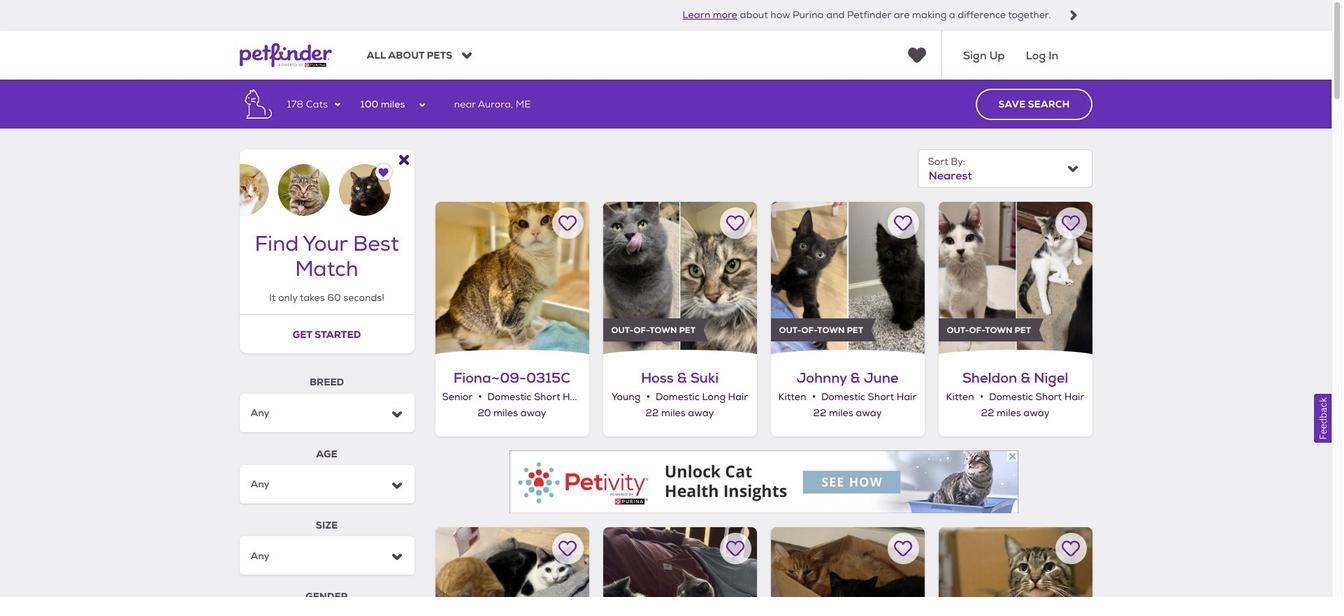Task type: locate. For each thing, give the bounding box(es) containing it.
potential cat matches image
[[239, 150, 414, 216]]

jolene, adoptable cat, young female tiger, 22 miles away, out-of-town pet. image
[[938, 528, 1092, 598]]

main content
[[0, 80, 1332, 598]]

garfield & odie, adoptable cat, adult male domestic medium hair, 22 miles away, out-of-town pet. image
[[771, 528, 924, 598]]

agent mulder & agent scully , adoptable cat, young female domestic short hair, 22 miles away, out-of-town pet. image
[[603, 528, 757, 598]]

johnny & june, adoptable cat, kitten female domestic short hair, 22 miles away, out-of-town pet. image
[[771, 202, 924, 356]]



Task type: describe. For each thing, give the bounding box(es) containing it.
sheldon & nigel, adoptable cat, kitten male domestic short hair, 22 miles away, out-of-town pet. image
[[938, 202, 1092, 356]]

petfinder home image
[[239, 31, 332, 80]]

advertisement element
[[509, 451, 1018, 514]]

fiona~09-0315c, adoptable cat, senior female domestic short hair, 20 miles away. image
[[435, 202, 589, 356]]

hoss & suki, adoptable cat, young female domestic long hair, 22 miles away, out-of-town pet. image
[[603, 202, 757, 356]]

waffles & pancakes , adoptable cat, young male domestic short hair, 22 miles away, out-of-town pet. image
[[435, 528, 589, 598]]



Task type: vqa. For each thing, say whether or not it's contained in the screenshot.
9C2B2 image
no



